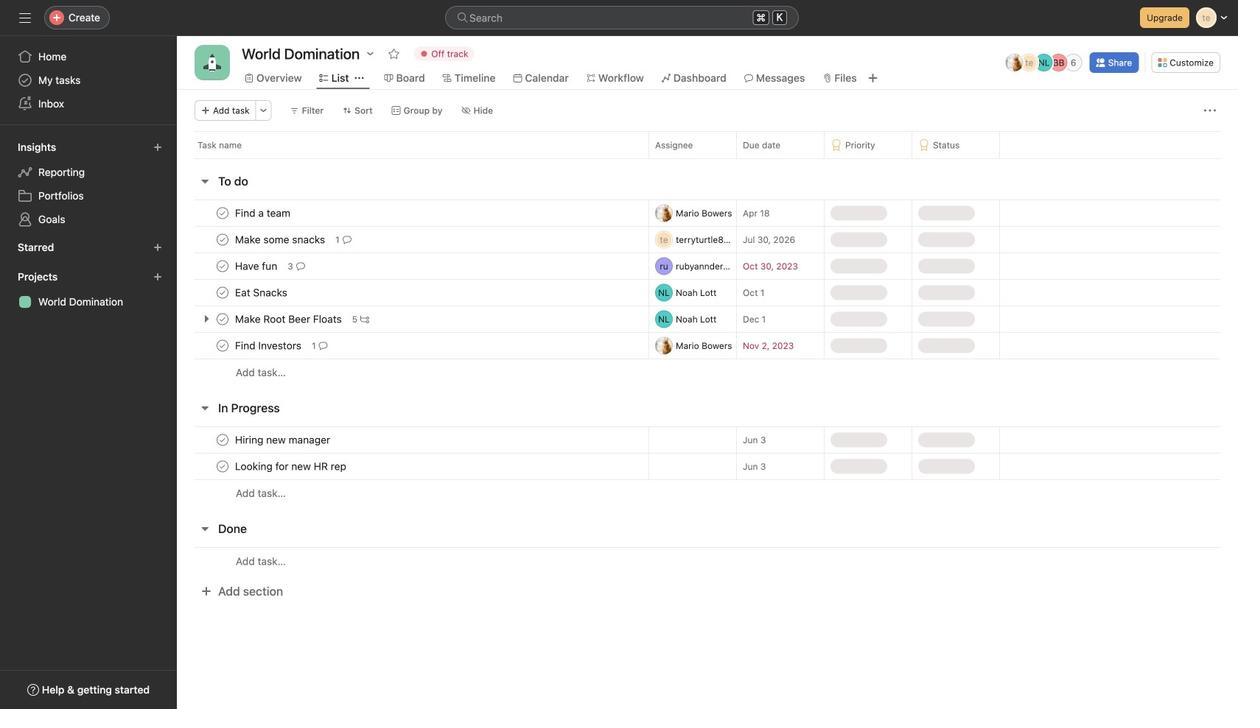 Task type: describe. For each thing, give the bounding box(es) containing it.
expand subtask list for the task make root beer floats image
[[200, 313, 212, 325]]

task name text field for mark complete option in looking for new hr rep cell
[[232, 460, 351, 474]]

have fun cell
[[177, 253, 649, 280]]

new insights image
[[153, 143, 162, 152]]

mark complete checkbox for find investors cell
[[214, 337, 231, 355]]

mark complete image for mark complete option in find investors cell
[[214, 337, 231, 355]]

2 collapse task list for this group image from the top
[[199, 523, 211, 535]]

0 horizontal spatial more actions image
[[259, 106, 268, 115]]

make root beer floats cell
[[177, 306, 649, 333]]

mark complete image for mark complete checkbox in the find a team cell
[[214, 205, 231, 222]]

mark complete image for looking for new hr rep cell
[[214, 458, 231, 476]]

mark complete checkbox inside make root beer floats cell
[[214, 311, 231, 328]]

mark complete image for mark complete checkbox in make root beer floats cell
[[214, 311, 231, 328]]

mark complete image for mark complete option in the eat snacks cell
[[214, 284, 231, 302]]

make some snacks cell
[[177, 226, 649, 254]]

projects element
[[0, 264, 177, 317]]

header to do tree grid
[[177, 200, 1238, 386]]

find investors cell
[[177, 332, 649, 360]]

looking for new hr rep cell
[[177, 453, 649, 481]]

mark complete checkbox for find a team cell
[[214, 205, 231, 222]]

task name text field inside make root beer floats cell
[[232, 312, 346, 327]]

Search tasks, projects, and more text field
[[445, 6, 799, 29]]

hide sidebar image
[[19, 12, 31, 24]]

1 comment image
[[319, 342, 328, 350]]

add tab image
[[867, 72, 879, 84]]

mark complete checkbox for eat snacks cell
[[214, 284, 231, 302]]

eat snacks cell
[[177, 279, 649, 307]]

task name text field for mark complete option in find investors cell
[[232, 339, 306, 353]]

find a team cell
[[177, 200, 649, 227]]



Task type: locate. For each thing, give the bounding box(es) containing it.
mark complete checkbox for make some snacks cell at the top of page
[[214, 231, 231, 249]]

2 mark complete checkbox from the top
[[214, 231, 231, 249]]

mark complete checkbox inside have fun cell
[[214, 258, 231, 275]]

0 vertical spatial collapse task list for this group image
[[199, 402, 211, 414]]

mark complete image inside looking for new hr rep cell
[[214, 458, 231, 476]]

collapse task list for this group image
[[199, 175, 211, 187]]

task name text field inside eat snacks cell
[[232, 286, 292, 300]]

task name text field for mark complete checkbox within have fun cell
[[232, 259, 282, 274]]

4 mark complete checkbox from the top
[[214, 458, 231, 476]]

2 task name text field from the top
[[232, 286, 292, 300]]

new project or portfolio image
[[153, 273, 162, 282]]

3 mark complete image from the top
[[214, 284, 231, 302]]

mark complete checkbox for looking for new hr rep cell
[[214, 458, 231, 476]]

row
[[177, 131, 1238, 158], [195, 158, 1220, 159], [177, 200, 1238, 227], [177, 226, 1238, 254], [177, 253, 1238, 280], [177, 279, 1238, 307], [177, 306, 1238, 333], [177, 332, 1238, 360], [177, 359, 1238, 386], [177, 427, 1238, 454], [177, 453, 1238, 481], [177, 480, 1238, 507], [177, 548, 1238, 576]]

mark complete checkbox inside find investors cell
[[214, 337, 231, 355]]

1 collapse task list for this group image from the top
[[199, 402, 211, 414]]

0 vertical spatial mark complete image
[[214, 258, 231, 275]]

None field
[[445, 6, 799, 29]]

1 mark complete image from the top
[[214, 258, 231, 275]]

mark complete image for hiring new manager cell
[[214, 432, 231, 449]]

hiring new manager cell
[[177, 427, 649, 454]]

task name text field inside hiring new manager cell
[[232, 433, 335, 448]]

mark complete image for mark complete checkbox inside make some snacks cell
[[214, 231, 231, 249]]

mark complete image for have fun cell
[[214, 258, 231, 275]]

3 mark complete checkbox from the top
[[214, 432, 231, 449]]

mark complete checkbox for hiring new manager cell
[[214, 432, 231, 449]]

rocket image
[[203, 54, 221, 71]]

5 task name text field from the top
[[232, 460, 351, 474]]

task name text field inside have fun cell
[[232, 259, 282, 274]]

mark complete image inside eat snacks cell
[[214, 284, 231, 302]]

1 vertical spatial collapse task list for this group image
[[199, 523, 211, 535]]

2 mark complete image from the top
[[214, 432, 231, 449]]

add items to starred image
[[153, 243, 162, 252]]

mark complete image inside find a team cell
[[214, 205, 231, 222]]

1 mark complete image from the top
[[214, 205, 231, 222]]

mark complete image inside make root beer floats cell
[[214, 311, 231, 328]]

3 task name text field from the top
[[232, 339, 306, 353]]

task name text field for mark complete option in the eat snacks cell
[[232, 286, 292, 300]]

mark complete image inside hiring new manager cell
[[214, 432, 231, 449]]

mark complete checkbox for have fun cell
[[214, 258, 231, 275]]

2 vertical spatial mark complete image
[[214, 458, 231, 476]]

1 task name text field from the top
[[232, 233, 330, 247]]

3 mark complete image from the top
[[214, 458, 231, 476]]

2 vertical spatial task name text field
[[232, 339, 306, 353]]

mark complete checkbox inside looking for new hr rep cell
[[214, 458, 231, 476]]

1 vertical spatial task name text field
[[232, 286, 292, 300]]

task name text field for mark complete option in the hiring new manager cell
[[232, 433, 335, 448]]

mark complete image inside find investors cell
[[214, 337, 231, 355]]

1 horizontal spatial more actions image
[[1204, 105, 1216, 116]]

mark complete checkbox inside hiring new manager cell
[[214, 432, 231, 449]]

mark complete image
[[214, 258, 231, 275], [214, 432, 231, 449], [214, 458, 231, 476]]

Task name text field
[[232, 206, 295, 221], [232, 259, 282, 274], [232, 312, 346, 327], [232, 433, 335, 448], [232, 460, 351, 474]]

5 mark complete image from the top
[[214, 337, 231, 355]]

insights element
[[0, 134, 177, 234]]

4 mark complete image from the top
[[214, 311, 231, 328]]

add to starred image
[[388, 48, 400, 60]]

task name text field for mark complete checkbox inside make some snacks cell
[[232, 233, 330, 247]]

1 vertical spatial mark complete image
[[214, 432, 231, 449]]

1 mark complete checkbox from the top
[[214, 284, 231, 302]]

tab actions image
[[355, 74, 364, 83]]

1 mark complete checkbox from the top
[[214, 205, 231, 222]]

5 subtasks image
[[361, 315, 369, 324]]

mark complete checkbox inside find a team cell
[[214, 205, 231, 222]]

mark complete checkbox inside make some snacks cell
[[214, 231, 231, 249]]

1 comment image
[[343, 235, 351, 244]]

4 mark complete checkbox from the top
[[214, 311, 231, 328]]

task name text field for mark complete checkbox in the find a team cell
[[232, 206, 295, 221]]

global element
[[0, 36, 177, 125]]

3 mark complete checkbox from the top
[[214, 258, 231, 275]]

3 comments image
[[296, 262, 305, 271]]

collapse task list for this group image
[[199, 402, 211, 414], [199, 523, 211, 535]]

2 mark complete image from the top
[[214, 231, 231, 249]]

mark complete image
[[214, 205, 231, 222], [214, 231, 231, 249], [214, 284, 231, 302], [214, 311, 231, 328], [214, 337, 231, 355]]

task name text field inside make some snacks cell
[[232, 233, 330, 247]]

mark complete image inside have fun cell
[[214, 258, 231, 275]]

more actions image
[[1204, 105, 1216, 116], [259, 106, 268, 115]]

mark complete checkbox inside eat snacks cell
[[214, 284, 231, 302]]

2 task name text field from the top
[[232, 259, 282, 274]]

1 task name text field from the top
[[232, 206, 295, 221]]

task name text field inside looking for new hr rep cell
[[232, 460, 351, 474]]

Task name text field
[[232, 233, 330, 247], [232, 286, 292, 300], [232, 339, 306, 353]]

2 mark complete checkbox from the top
[[214, 337, 231, 355]]

task name text field inside find investors cell
[[232, 339, 306, 353]]

task name text field inside find a team cell
[[232, 206, 295, 221]]

3 task name text field from the top
[[232, 312, 346, 327]]

Mark complete checkbox
[[214, 284, 231, 302], [214, 337, 231, 355], [214, 432, 231, 449], [214, 458, 231, 476]]

header in progress tree grid
[[177, 427, 1238, 507]]

4 task name text field from the top
[[232, 433, 335, 448]]

Mark complete checkbox
[[214, 205, 231, 222], [214, 231, 231, 249], [214, 258, 231, 275], [214, 311, 231, 328]]

0 vertical spatial task name text field
[[232, 233, 330, 247]]



Task type: vqa. For each thing, say whether or not it's contained in the screenshot.
fourth Task name text field from the top of the page
yes



